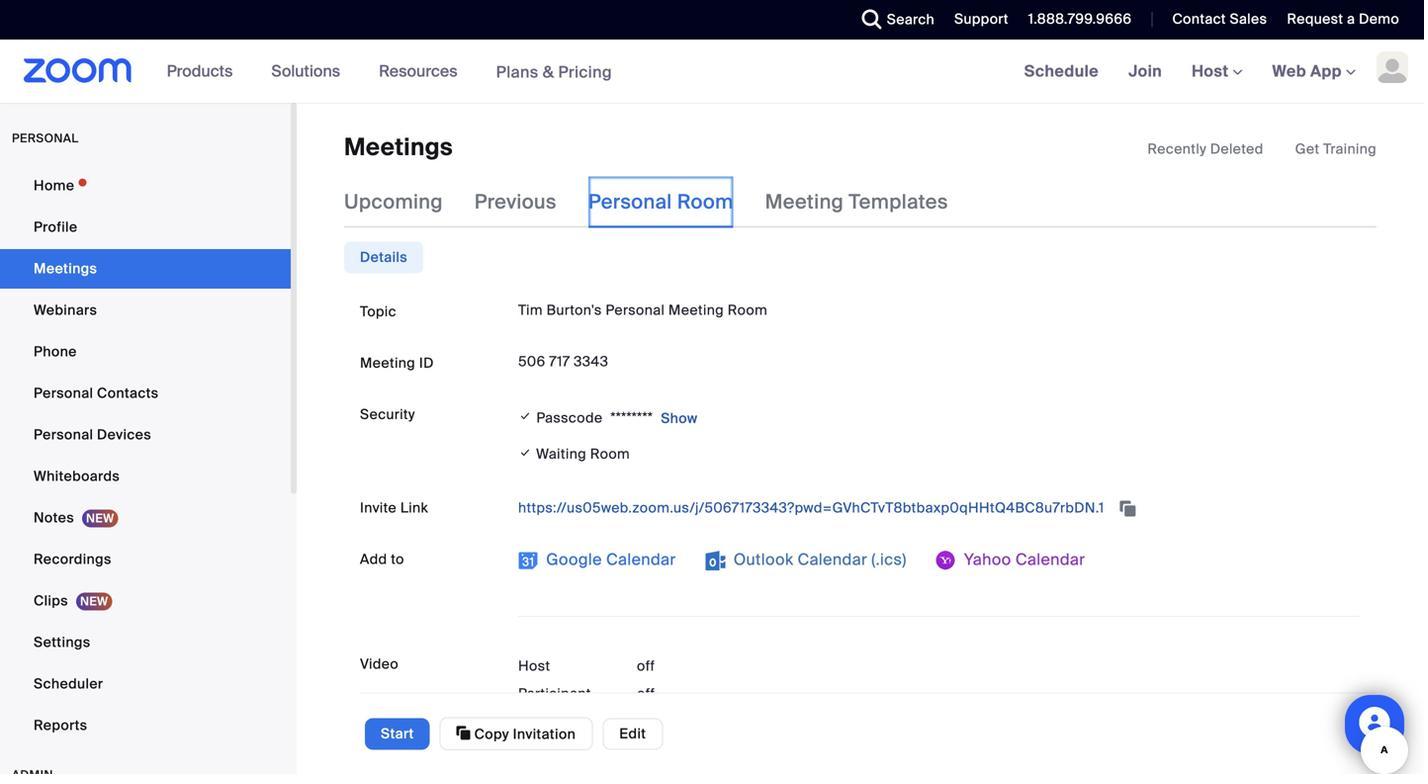 Task type: vqa. For each thing, say whether or not it's contained in the screenshot.
btn image within Yahoo Calendar link
yes



Task type: locate. For each thing, give the bounding box(es) containing it.
room for waiting room
[[590, 445, 630, 463]]

1 vertical spatial meetings
[[34, 260, 97, 278]]

waiting
[[536, 445, 587, 463]]

app
[[1311, 61, 1342, 82]]

deleted
[[1211, 140, 1264, 158]]

invitation
[[513, 726, 576, 744]]

calendar right 'google'
[[606, 549, 676, 570]]

personal
[[588, 189, 672, 215], [606, 301, 665, 319], [34, 384, 93, 403], [34, 426, 93, 444]]

2 btn image from the left
[[706, 551, 726, 571]]

btn image left 'google'
[[518, 551, 538, 571]]

meetings link
[[0, 249, 291, 289]]

0 horizontal spatial btn image
[[518, 551, 538, 571]]

https://us05web.zoom.us/j/5067173343?pwd=gvhctvt8btbaxp0qhhtq4bc8u7rbdn.1 link
[[518, 499, 1108, 517]]

2 host element from the top
[[637, 684, 756, 704]]

get
[[1296, 140, 1320, 158]]

calendar right yahoo
[[1016, 549, 1086, 570]]

copy invitation
[[471, 726, 576, 744]]

0 vertical spatial host element
[[637, 657, 756, 677]]

calendar down https://us05web.zoom.us/j/5067173343?pwd=gvhctvt8btbaxp0qhhtq4bc8u7rbdn.1
[[798, 549, 868, 570]]

0 vertical spatial off
[[637, 657, 655, 676]]

0 horizontal spatial calendar
[[606, 549, 676, 570]]

0 vertical spatial meeting
[[765, 189, 844, 215]]

2 horizontal spatial meeting
[[765, 189, 844, 215]]

upcoming
[[344, 189, 443, 215]]

devices
[[97, 426, 151, 444]]

meetings up upcoming
[[344, 132, 453, 163]]

0 vertical spatial meetings
[[344, 132, 453, 163]]

plans & pricing
[[496, 62, 612, 82]]

application
[[1148, 139, 1377, 159]]

personal room
[[588, 189, 734, 215]]

add to element
[[518, 544, 1361, 596]]

request a demo
[[1287, 10, 1400, 28]]

room for personal room
[[677, 189, 734, 215]]

1 host element from the top
[[637, 657, 756, 677]]

resources button
[[379, 40, 467, 103]]

google
[[546, 549, 602, 570]]

host up 'participant'
[[518, 657, 550, 676]]

copy invitation button
[[440, 718, 593, 751]]

sales
[[1230, 10, 1268, 28]]

banner
[[0, 40, 1424, 104]]

reports link
[[0, 706, 291, 746]]

meeting for meeting id
[[360, 354, 416, 372]]

start
[[381, 725, 414, 743]]

btn image
[[518, 551, 538, 571], [706, 551, 726, 571]]

1 vertical spatial meeting
[[669, 301, 724, 319]]

checked image
[[518, 443, 533, 463]]

previous
[[475, 189, 557, 215]]

1 horizontal spatial btn image
[[706, 551, 726, 571]]

meetings
[[344, 132, 453, 163], [34, 260, 97, 278]]

2 horizontal spatial calendar
[[1016, 549, 1086, 570]]

video
[[360, 655, 399, 674]]

0 horizontal spatial host
[[518, 657, 550, 676]]

https://us05web.zoom.us/j/5067173343?pwd=gvhctvt8btbaxp0qhhtq4bc8u7rbdn.1
[[518, 499, 1108, 517]]

recently
[[1148, 140, 1207, 158]]

show button
[[653, 403, 698, 435]]

settings link
[[0, 623, 291, 663]]

yahoo calendar link
[[936, 544, 1086, 576]]

2 vertical spatial room
[[590, 445, 630, 463]]

google calendar link
[[518, 544, 676, 576]]

1 vertical spatial host element
[[637, 684, 756, 704]]

meetings up webinars
[[34, 260, 97, 278]]

tabs of meeting tab list
[[344, 176, 980, 228]]

yahoo
[[964, 549, 1012, 570]]

scheduler link
[[0, 665, 291, 704]]

room
[[677, 189, 734, 215], [728, 301, 768, 319], [590, 445, 630, 463]]

reports
[[34, 717, 87, 735]]

host
[[1192, 61, 1233, 82], [518, 657, 550, 676]]

host down contact sales
[[1192, 61, 1233, 82]]

btn image left outlook
[[706, 551, 726, 571]]

1 vertical spatial off
[[637, 685, 655, 703]]

meeting inside topic element
[[669, 301, 724, 319]]

start button
[[365, 718, 430, 750]]

1 off from the top
[[637, 657, 655, 676]]

webinars
[[34, 301, 97, 320]]

meetings inside the personal menu menu
[[34, 260, 97, 278]]

1 horizontal spatial meetings
[[344, 132, 453, 163]]

(.ics)
[[872, 549, 907, 570]]

2 calendar from the left
[[798, 549, 868, 570]]

add
[[360, 550, 387, 569]]

btn image inside 'google calendar' link
[[518, 551, 538, 571]]

support
[[955, 10, 1009, 28]]

btn image for google calendar
[[518, 551, 538, 571]]

request a demo link
[[1272, 0, 1424, 40], [1287, 10, 1400, 28]]

home
[[34, 177, 74, 195]]

https://us05web.zoom.us/j/5067173343?pwd=gvhctvt8btbaxp0qhhtq4bc8u7rbdn.1 application
[[518, 493, 1361, 524]]

1 vertical spatial host
[[518, 657, 550, 676]]

btn image
[[936, 551, 956, 571]]

webinars link
[[0, 291, 291, 330]]

0 vertical spatial room
[[677, 189, 734, 215]]

a
[[1347, 10, 1356, 28]]

invite
[[360, 499, 397, 517]]

contacts
[[97, 384, 159, 403]]

settings
[[34, 634, 91, 652]]

0 horizontal spatial meeting
[[360, 354, 416, 372]]

3343
[[574, 353, 609, 371]]

invite link
[[360, 499, 428, 517]]

contact sales
[[1173, 10, 1268, 28]]

1 btn image from the left
[[518, 551, 538, 571]]

clips
[[34, 592, 68, 610]]

calendar for yahoo
[[1016, 549, 1086, 570]]

meeting for meeting templates
[[765, 189, 844, 215]]

search
[[887, 10, 935, 29]]

copy
[[474, 726, 509, 744]]

personal for personal room
[[588, 189, 672, 215]]

meeting inside tab list
[[765, 189, 844, 215]]

web app
[[1273, 61, 1342, 82]]

profile picture image
[[1377, 51, 1409, 83]]

room inside "tabs of meeting" tab list
[[677, 189, 734, 215]]

security
[[360, 405, 415, 424]]

1 calendar from the left
[[606, 549, 676, 570]]

btn image inside outlook calendar (.ics) link
[[706, 551, 726, 571]]

personal inside "tabs of meeting" tab list
[[588, 189, 672, 215]]

notes link
[[0, 499, 291, 538]]

0 horizontal spatial meetings
[[34, 260, 97, 278]]

1 horizontal spatial host
[[1192, 61, 1233, 82]]

btn image for outlook calendar (.ics)
[[706, 551, 726, 571]]

2 vertical spatial meeting
[[360, 354, 416, 372]]

0 vertical spatial host
[[1192, 61, 1233, 82]]

1 horizontal spatial meeting
[[669, 301, 724, 319]]

1 horizontal spatial calendar
[[798, 549, 868, 570]]

templates
[[849, 189, 948, 215]]

recently deleted link
[[1148, 139, 1264, 159]]

meeting
[[765, 189, 844, 215], [669, 301, 724, 319], [360, 354, 416, 372]]

3 calendar from the left
[[1016, 549, 1086, 570]]

2 off from the top
[[637, 685, 655, 703]]

1 vertical spatial room
[[728, 301, 768, 319]]

personal contacts
[[34, 384, 159, 403]]

resources
[[379, 61, 458, 82]]

host element
[[637, 657, 756, 677], [637, 684, 756, 704]]

get training link
[[1296, 140, 1377, 158]]

1.888.799.9666
[[1029, 10, 1132, 28]]

personal
[[12, 131, 79, 146]]



Task type: describe. For each thing, give the bounding box(es) containing it.
checked image
[[518, 407, 533, 427]]

outlook calendar (.ics) link
[[706, 544, 907, 576]]

personal menu menu
[[0, 166, 291, 748]]

show
[[661, 409, 698, 428]]

to
[[391, 550, 404, 569]]

contact
[[1173, 10, 1226, 28]]

details
[[360, 248, 408, 266]]

application containing recently deleted
[[1148, 139, 1377, 159]]

copy url image
[[1118, 502, 1138, 516]]

add to
[[360, 550, 404, 569]]

details tab
[[344, 242, 423, 273]]

meeting templates
[[765, 189, 948, 215]]

calendar for outlook
[[798, 549, 868, 570]]

participant
[[518, 685, 591, 703]]

schedule link
[[1010, 40, 1114, 103]]

passcode ******** show
[[537, 409, 698, 428]]

copy image
[[457, 725, 471, 742]]

waiting room
[[533, 445, 630, 463]]

notes
[[34, 509, 74, 527]]

pricing
[[558, 62, 612, 82]]

solutions
[[271, 61, 340, 82]]

topic
[[360, 303, 397, 321]]

phone
[[34, 343, 77, 361]]

home link
[[0, 166, 291, 206]]

&
[[543, 62, 554, 82]]

profile link
[[0, 208, 291, 247]]

calendar for google
[[606, 549, 676, 570]]

host element for host
[[637, 657, 756, 677]]

meetings navigation
[[1010, 40, 1424, 104]]

profile
[[34, 218, 78, 236]]

join
[[1129, 61, 1162, 82]]

yahoo calendar
[[960, 549, 1086, 570]]

personal devices link
[[0, 415, 291, 455]]

request
[[1287, 10, 1344, 28]]

recordings link
[[0, 540, 291, 580]]

demo
[[1359, 10, 1400, 28]]

training
[[1324, 140, 1377, 158]]

recently deleted
[[1148, 140, 1264, 158]]

products
[[167, 61, 233, 82]]

506 717 3343
[[518, 353, 609, 371]]

plans
[[496, 62, 539, 82]]

burton's
[[547, 301, 602, 319]]

details tab list
[[344, 242, 423, 273]]

host button
[[1192, 61, 1243, 82]]

off for participant
[[637, 685, 655, 703]]

whiteboards link
[[0, 457, 291, 497]]

product information navigation
[[152, 40, 627, 104]]

personal devices
[[34, 426, 151, 444]]

tim burton's personal meeting room
[[518, 301, 768, 319]]

whiteboards
[[34, 467, 120, 486]]

passcode
[[537, 409, 603, 427]]

tim
[[518, 301, 543, 319]]

edit button
[[603, 718, 663, 750]]

topic element
[[518, 296, 1361, 325]]

recordings
[[34, 551, 112, 569]]

solutions button
[[271, 40, 349, 103]]

off for host
[[637, 657, 655, 676]]

506
[[518, 353, 546, 371]]

outlook calendar (.ics)
[[730, 549, 907, 570]]

personal inside topic element
[[606, 301, 665, 319]]

google calendar
[[542, 549, 676, 570]]

personal for personal devices
[[34, 426, 93, 444]]

web app button
[[1273, 61, 1356, 82]]

schedule
[[1025, 61, 1099, 82]]

search button
[[848, 0, 940, 40]]

web
[[1273, 61, 1307, 82]]

********
[[611, 409, 653, 427]]

link
[[400, 499, 428, 517]]

host inside "meetings" navigation
[[1192, 61, 1233, 82]]

personal for personal contacts
[[34, 384, 93, 403]]

edit
[[620, 725, 646, 743]]

join link
[[1114, 40, 1177, 103]]

outlook
[[734, 549, 794, 570]]

get training
[[1296, 140, 1377, 158]]

host element for participant
[[637, 684, 756, 704]]

banner containing products
[[0, 40, 1424, 104]]

717
[[549, 353, 570, 371]]

phone link
[[0, 332, 291, 372]]

zoom logo image
[[24, 58, 132, 83]]

room inside topic element
[[728, 301, 768, 319]]

meeting id
[[360, 354, 434, 372]]

id
[[419, 354, 434, 372]]



